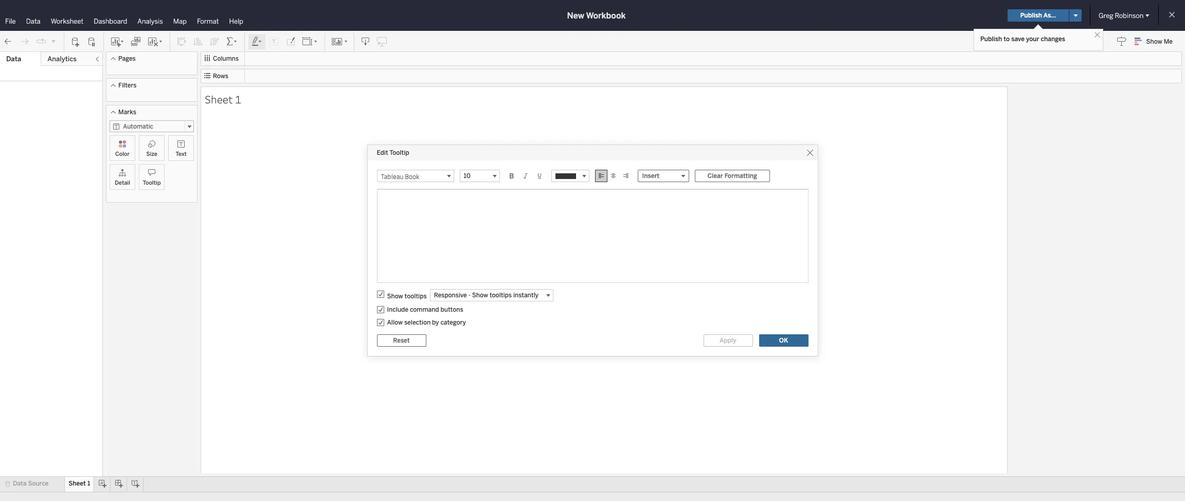 Task type: locate. For each thing, give the bounding box(es) containing it.
data up redo "icon"
[[26, 17, 41, 25]]

show inside the edit tooltip dialog
[[387, 293, 403, 300]]

publish left the to
[[981, 36, 1003, 43]]

show left me
[[1147, 38, 1163, 45]]

ok
[[780, 337, 789, 344]]

0 vertical spatial data
[[26, 17, 41, 25]]

tooltip inside dialog
[[390, 149, 409, 156]]

detail
[[115, 180, 130, 186]]

0 vertical spatial sheet
[[205, 92, 233, 106]]

publish inside 'button'
[[1021, 12, 1043, 19]]

include command buttons
[[387, 306, 464, 313]]

tooltip
[[390, 149, 409, 156], [143, 180, 161, 186]]

tooltips
[[405, 293, 427, 300]]

text
[[176, 151, 187, 157]]

1 vertical spatial publish
[[981, 36, 1003, 43]]

0 horizontal spatial show
[[387, 293, 403, 300]]

0 vertical spatial tooltip
[[390, 149, 409, 156]]

clear formatting
[[708, 172, 758, 180]]

0 horizontal spatial sheet
[[69, 480, 86, 487]]

tooltip right the edit
[[390, 149, 409, 156]]

data
[[26, 17, 41, 25], [6, 55, 21, 63], [13, 480, 27, 487]]

worksheet
[[51, 17, 84, 25]]

greg
[[1099, 12, 1114, 19]]

2 vertical spatial data
[[13, 480, 27, 487]]

show inside button
[[1147, 38, 1163, 45]]

command
[[410, 306, 439, 313]]

replay animation image up analytics
[[50, 38, 57, 44]]

allow
[[387, 319, 403, 326]]

size
[[146, 151, 157, 157]]

undo image
[[3, 36, 13, 47]]

analytics
[[48, 55, 77, 63]]

replay animation image
[[36, 36, 46, 47], [50, 38, 57, 44]]

show me button
[[1131, 33, 1183, 49]]

reset button
[[377, 335, 426, 347]]

publish to save your changes
[[981, 36, 1066, 43]]

file
[[5, 17, 16, 25]]

download image
[[361, 36, 371, 47]]

0 vertical spatial 1
[[235, 92, 241, 106]]

0 vertical spatial sheet 1
[[205, 92, 241, 106]]

to use edit in desktop, save the workbook outside of personal space image
[[377, 36, 388, 47]]

0 horizontal spatial publish
[[981, 36, 1003, 43]]

0 horizontal spatial sheet 1
[[69, 480, 90, 487]]

1
[[235, 92, 241, 106], [87, 480, 90, 487]]

robinson
[[1116, 12, 1144, 19]]

sheet 1
[[205, 92, 241, 106], [69, 480, 90, 487]]

show labels image
[[269, 36, 279, 47]]

data down undo icon
[[6, 55, 21, 63]]

apply button
[[704, 335, 753, 347]]

1 vertical spatial tooltip
[[143, 180, 161, 186]]

show for show me
[[1147, 38, 1163, 45]]

1 horizontal spatial tooltip
[[390, 149, 409, 156]]

sheet 1 right the source
[[69, 480, 90, 487]]

0 horizontal spatial replay animation image
[[36, 36, 46, 47]]

publish left as...
[[1021, 12, 1043, 19]]

data guide image
[[1117, 36, 1127, 46]]

1 horizontal spatial replay animation image
[[50, 38, 57, 44]]

clear
[[708, 172, 723, 180]]

show up 'include' at left
[[387, 293, 403, 300]]

include
[[387, 306, 409, 313]]

category
[[441, 319, 466, 326]]

sheet
[[205, 92, 233, 106], [69, 480, 86, 487]]

as...
[[1044, 12, 1057, 19]]

data left the source
[[13, 480, 27, 487]]

apply
[[720, 337, 737, 344]]

filters
[[118, 82, 137, 89]]

edit tooltip
[[377, 149, 409, 156]]

highlight image
[[251, 36, 263, 47]]

fit image
[[302, 36, 319, 47]]

1 right the source
[[87, 480, 90, 487]]

1 horizontal spatial sheet 1
[[205, 92, 241, 106]]

sheet down rows
[[205, 92, 233, 106]]

me
[[1165, 38, 1173, 45]]

sheet 1 down rows
[[205, 92, 241, 106]]

0 horizontal spatial 1
[[87, 480, 90, 487]]

replay animation image right redo "icon"
[[36, 36, 46, 47]]

1 horizontal spatial show
[[1147, 38, 1163, 45]]

publish for publish as...
[[1021, 12, 1043, 19]]

1 down columns
[[235, 92, 241, 106]]

0 vertical spatial publish
[[1021, 12, 1043, 19]]

0 vertical spatial show
[[1147, 38, 1163, 45]]

1 horizontal spatial publish
[[1021, 12, 1043, 19]]

changes
[[1041, 36, 1066, 43]]

format
[[197, 17, 219, 25]]

tooltip down size at the top of page
[[143, 180, 161, 186]]

1 vertical spatial show
[[387, 293, 403, 300]]

publish
[[1021, 12, 1043, 19], [981, 36, 1003, 43]]

new worksheet image
[[110, 36, 125, 47]]

1 horizontal spatial 1
[[235, 92, 241, 106]]

show
[[1147, 38, 1163, 45], [387, 293, 403, 300]]

redo image
[[20, 36, 30, 47]]

sheet right the source
[[69, 480, 86, 487]]

ok button
[[759, 335, 809, 347]]

new data source image
[[71, 36, 81, 47]]

save
[[1012, 36, 1025, 43]]

show tooltips
[[387, 293, 427, 300]]

selection
[[404, 319, 431, 326]]



Task type: vqa. For each thing, say whether or not it's contained in the screenshot.
the bottommost TOOLTIP
yes



Task type: describe. For each thing, give the bounding box(es) containing it.
duplicate image
[[131, 36, 141, 47]]

show me
[[1147, 38, 1173, 45]]

by
[[432, 319, 439, 326]]

workbook
[[586, 11, 626, 20]]

show/hide cards image
[[331, 36, 348, 47]]

formatting
[[725, 172, 758, 180]]

new
[[567, 11, 585, 20]]

map
[[173, 17, 187, 25]]

totals image
[[226, 36, 238, 47]]

marks
[[118, 109, 136, 116]]

columns
[[213, 55, 239, 62]]

publish as... button
[[1008, 9, 1069, 22]]

to
[[1004, 36, 1010, 43]]

1 vertical spatial sheet
[[69, 480, 86, 487]]

1 vertical spatial data
[[6, 55, 21, 63]]

1 vertical spatial 1
[[87, 480, 90, 487]]

rows
[[213, 73, 228, 80]]

analysis
[[138, 17, 163, 25]]

publish for publish to save your changes
[[981, 36, 1003, 43]]

clear sheet image
[[147, 36, 164, 47]]

format workbook image
[[286, 36, 296, 47]]

sort descending image
[[209, 36, 220, 47]]

pages
[[118, 55, 136, 62]]

swap rows and columns image
[[177, 36, 187, 47]]

allow selection by category
[[387, 319, 466, 326]]

1 horizontal spatial sheet
[[205, 92, 233, 106]]

data source
[[13, 480, 49, 487]]

collapse image
[[94, 56, 100, 62]]

dashboard
[[94, 17, 127, 25]]

edit
[[377, 149, 388, 156]]

0 horizontal spatial tooltip
[[143, 180, 161, 186]]

new workbook
[[567, 11, 626, 20]]

1 vertical spatial sheet 1
[[69, 480, 90, 487]]

greg robinson
[[1099, 12, 1144, 19]]

show for show tooltips
[[387, 293, 403, 300]]

sort ascending image
[[193, 36, 203, 47]]

edit tooltip dialog
[[368, 145, 818, 356]]

your
[[1027, 36, 1040, 43]]

source
[[28, 480, 49, 487]]

pause auto updates image
[[87, 36, 97, 47]]

help
[[229, 17, 243, 25]]

reset
[[393, 337, 410, 344]]

buttons
[[441, 306, 464, 313]]

close image
[[1093, 30, 1103, 40]]

publish as...
[[1021, 12, 1057, 19]]

clear formatting button
[[695, 170, 770, 182]]

color
[[115, 151, 130, 157]]



